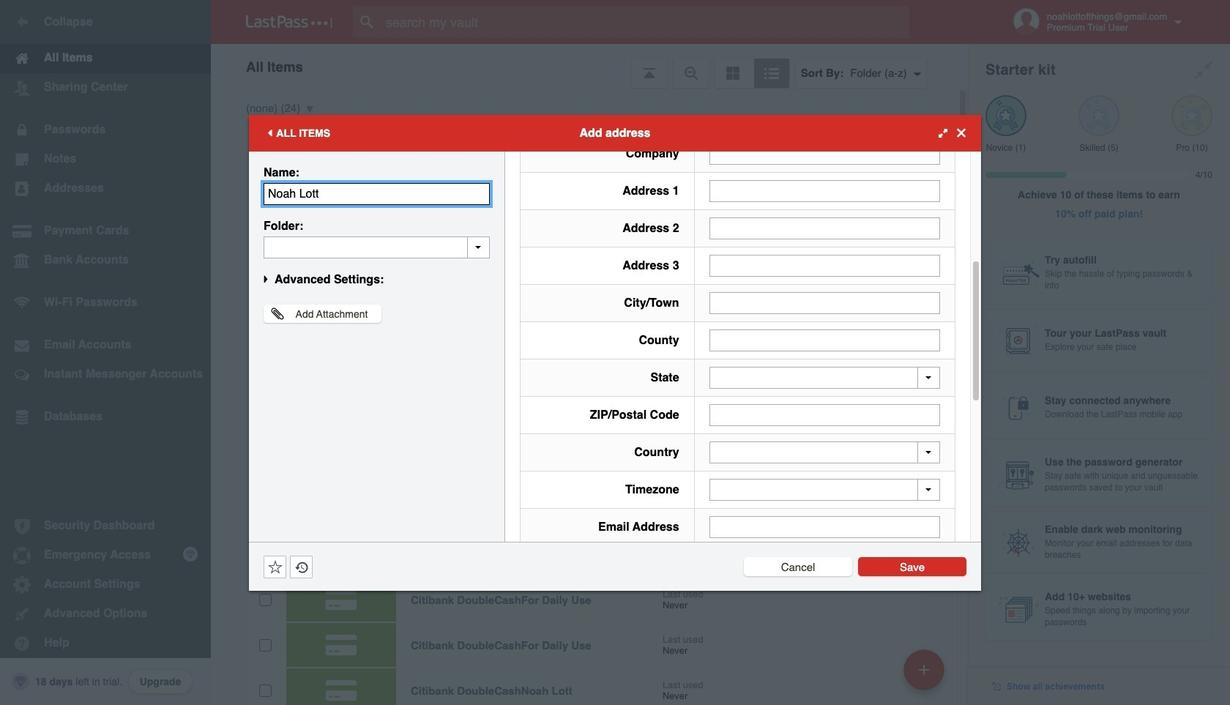 Task type: locate. For each thing, give the bounding box(es) containing it.
search my vault text field
[[353, 6, 938, 38]]

None text field
[[710, 143, 941, 165], [710, 180, 941, 202], [264, 183, 490, 205], [710, 218, 941, 240], [710, 255, 941, 277], [710, 367, 941, 389], [710, 404, 941, 426], [710, 143, 941, 165], [710, 180, 941, 202], [264, 183, 490, 205], [710, 218, 941, 240], [710, 255, 941, 277], [710, 367, 941, 389], [710, 404, 941, 426]]

None text field
[[264, 236, 490, 258], [710, 292, 941, 314], [710, 330, 941, 352], [710, 516, 941, 538], [264, 236, 490, 258], [710, 292, 941, 314], [710, 330, 941, 352], [710, 516, 941, 538]]

dialog
[[249, 115, 982, 591]]

new item navigation
[[899, 645, 954, 706]]

vault options navigation
[[211, 44, 969, 88]]



Task type: describe. For each thing, give the bounding box(es) containing it.
lastpass image
[[246, 15, 333, 29]]

main navigation navigation
[[0, 0, 211, 706]]

Search search field
[[353, 6, 938, 38]]

new item image
[[919, 665, 930, 675]]



